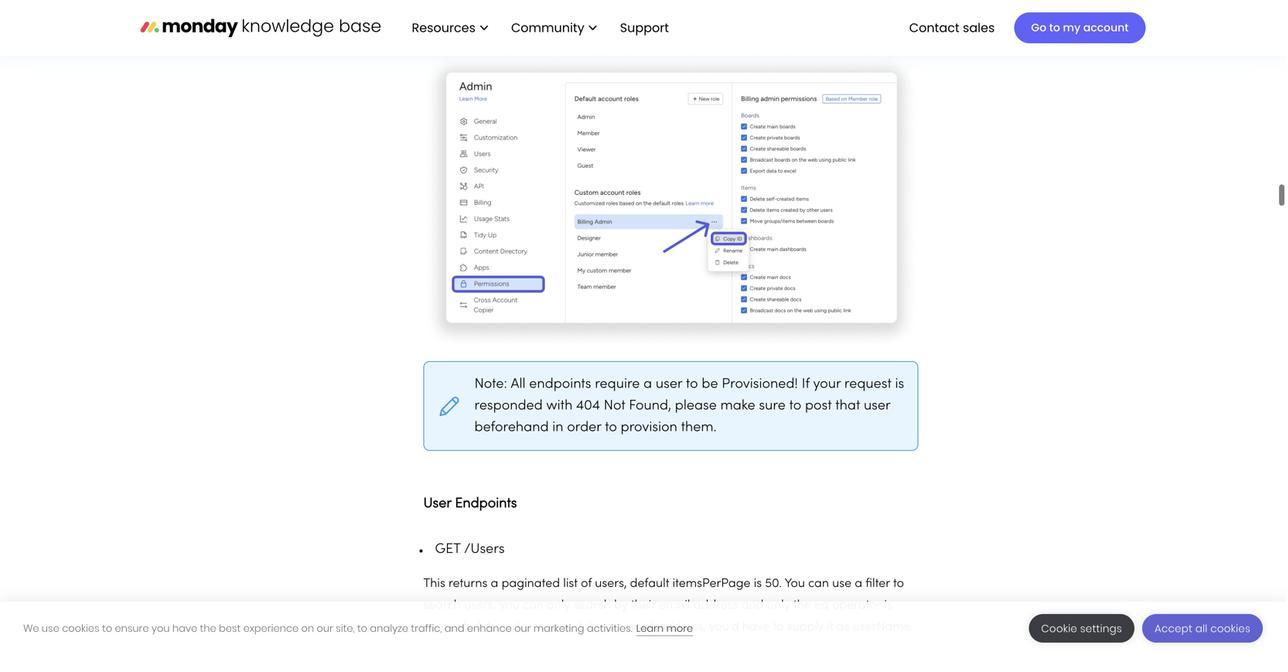 Task type: vqa. For each thing, say whether or not it's contained in the screenshot.
Search here to get answers to your questions element
no



Task type: describe. For each thing, give the bounding box(es) containing it.
itemsperpage
[[673, 578, 751, 590]]

of
[[581, 578, 592, 590]]

user
[[424, 498, 452, 511]]

learn more link
[[637, 622, 693, 636]]

to right filter
[[894, 578, 905, 590]]

to down the paginated on the bottom left of the page
[[535, 622, 546, 633]]

/users
[[464, 543, 505, 556]]

1 vertical spatial email
[[624, 622, 655, 633]]

with
[[547, 400, 573, 413]]

the inside (the same way you would pass the value admin, viewer, member, or guest).
[[552, 25, 570, 37]]

1 only from the left
[[547, 600, 571, 612]]

experience
[[243, 622, 299, 636]]

the inside the you can use a filter to search users; you can only search by their email address and only the eq operator is supported. in order to search by an email address, you'd have to supply it as username.
[[794, 600, 812, 612]]

support
[[620, 19, 669, 36]]

list
[[564, 578, 578, 590]]

a for be
[[644, 378, 652, 391]]

1 vertical spatial user
[[864, 400, 891, 413]]

use inside the you can use a filter to search users; you can only search by their email address and only the eq operator is supported. in order to search by an email address, you'd have to supply it as username.
[[833, 578, 852, 590]]

activities.
[[587, 622, 633, 636]]

found,
[[629, 400, 672, 413]]

main element
[[397, 0, 1146, 56]]

to left be
[[686, 378, 699, 391]]

best
[[219, 622, 241, 636]]

analyze
[[370, 622, 409, 636]]

site,
[[336, 622, 355, 636]]

50.
[[766, 578, 782, 590]]

user endpoints
[[424, 498, 517, 511]]

provisioned!
[[722, 378, 799, 391]]

monday.com logo image
[[140, 11, 381, 44]]

accept
[[1155, 622, 1193, 636]]

sure
[[759, 400, 786, 413]]

in
[[487, 622, 498, 633]]

as
[[837, 622, 850, 633]]

cookie settings button
[[1030, 614, 1135, 643]]

same
[[871, 3, 902, 15]]

accept all cookies
[[1155, 622, 1251, 636]]

1 horizontal spatial email
[[659, 600, 691, 612]]

enhance
[[467, 622, 512, 636]]

username.
[[853, 622, 914, 633]]

provision
[[621, 421, 678, 434]]

you
[[785, 578, 806, 590]]

order inside the you can use a filter to search users; you can only search by their email address and only the eq operator is supported. in order to search by an email address, you'd have to supply it as username.
[[501, 622, 531, 633]]

(the same way you would pass the value admin, viewer, member, or guest).
[[435, 3, 902, 37]]

admin,
[[607, 25, 646, 37]]

more
[[667, 622, 693, 636]]

2 vertical spatial the
[[200, 622, 216, 636]]

group_1_ _2023 01 12t114829.796.png image
[[424, 54, 919, 349]]

not
[[604, 400, 626, 413]]

returns
[[449, 578, 488, 590]]

make
[[721, 400, 756, 413]]

this returns a paginated list of users, default itemsperpage is 50.
[[424, 578, 785, 590]]

and for enhance
[[445, 622, 465, 636]]

you inside (the same way you would pass the value admin, viewer, member, or guest).
[[462, 25, 482, 37]]

contact sales
[[910, 19, 995, 36]]

ensure
[[115, 622, 149, 636]]

2 have from the left
[[172, 622, 197, 636]]

in
[[553, 421, 564, 434]]

supply
[[788, 622, 824, 633]]

an
[[606, 622, 621, 633]]

address,
[[659, 622, 706, 633]]

have inside the you can use a filter to search users; you can only search by their email address and only the eq operator is supported. in order to search by an email address, you'd have to supply it as username.
[[743, 622, 770, 633]]

to right sure
[[790, 400, 802, 413]]

paginated
[[502, 578, 560, 590]]

or
[[745, 25, 756, 37]]

note:
[[475, 378, 511, 391]]

1 horizontal spatial by
[[615, 600, 628, 612]]

0 horizontal spatial a
[[491, 578, 499, 590]]

pass
[[523, 25, 549, 37]]

cookie
[[1042, 622, 1078, 636]]

2 only from the left
[[767, 600, 791, 612]]

filter
[[866, 578, 891, 590]]

if
[[802, 378, 810, 391]]

guest).
[[759, 25, 797, 37]]

supported.
[[424, 622, 484, 633]]



Task type: locate. For each thing, give the bounding box(es) containing it.
0 horizontal spatial have
[[172, 622, 197, 636]]

1 horizontal spatial is
[[885, 600, 893, 612]]

have right you'd
[[743, 622, 770, 633]]

endpoints
[[455, 498, 517, 511]]

2 vertical spatial you
[[152, 622, 170, 636]]

0 vertical spatial order
[[567, 421, 602, 434]]

2 horizontal spatial a
[[855, 578, 863, 590]]

a up found,
[[644, 378, 652, 391]]

0 vertical spatial the
[[552, 25, 570, 37]]

you'd
[[709, 622, 740, 633]]

1 horizontal spatial order
[[567, 421, 602, 434]]

1 horizontal spatial only
[[767, 600, 791, 612]]

and
[[742, 600, 764, 612], [445, 622, 465, 636]]

the left eq
[[794, 600, 812, 612]]

1 cookies from the left
[[62, 622, 100, 636]]

cookies for use
[[62, 622, 100, 636]]

viewer,
[[649, 25, 688, 37]]

order
[[567, 421, 602, 434], [501, 622, 531, 633]]

user up found,
[[656, 378, 683, 391]]

cookies inside button
[[1211, 622, 1251, 636]]

1 horizontal spatial and
[[742, 600, 764, 612]]

to right site,
[[357, 622, 368, 636]]

0 horizontal spatial can
[[523, 600, 544, 612]]

0 vertical spatial use
[[833, 578, 852, 590]]

1 horizontal spatial have
[[743, 622, 770, 633]]

only down 50.
[[767, 600, 791, 612]]

0 horizontal spatial our
[[317, 622, 333, 636]]

only up marketing
[[547, 600, 571, 612]]

2 horizontal spatial the
[[794, 600, 812, 612]]

support link
[[613, 15, 682, 41], [620, 19, 674, 36]]

cookies for all
[[1211, 622, 1251, 636]]

request
[[845, 378, 892, 391]]

to left supply
[[774, 622, 784, 633]]

cookies right we
[[62, 622, 100, 636]]

and right "traffic," at bottom
[[445, 622, 465, 636]]

traffic,
[[411, 622, 442, 636]]

to down not
[[605, 421, 617, 434]]

0 horizontal spatial only
[[547, 600, 571, 612]]

0 vertical spatial can
[[809, 578, 830, 590]]

get /users
[[435, 543, 505, 556]]

eq
[[815, 600, 829, 612]]

0 vertical spatial user
[[656, 378, 683, 391]]

user
[[656, 378, 683, 391], [864, 400, 891, 413]]

the right pass
[[552, 25, 570, 37]]

a up users;
[[491, 578, 499, 590]]

search down this
[[424, 600, 461, 612]]

address
[[694, 600, 739, 612]]

is up username.
[[885, 600, 893, 612]]

have
[[743, 622, 770, 633], [172, 622, 197, 636]]

is right request
[[896, 378, 905, 391]]

cookies
[[62, 622, 100, 636], [1211, 622, 1251, 636]]

a for search
[[855, 578, 863, 590]]

this
[[424, 578, 446, 590]]

0 vertical spatial and
[[742, 600, 764, 612]]

and right address
[[742, 600, 764, 612]]

is
[[896, 378, 905, 391], [754, 578, 762, 590], [885, 600, 893, 612]]

and for only
[[742, 600, 764, 612]]

0 vertical spatial by
[[615, 600, 628, 612]]

our right in
[[515, 622, 531, 636]]

can up eq
[[809, 578, 830, 590]]

contact
[[910, 19, 960, 36]]

a left filter
[[855, 578, 863, 590]]

2 horizontal spatial you
[[500, 600, 520, 612]]

you right users;
[[500, 600, 520, 612]]

your
[[814, 378, 841, 391]]

a inside the you can use a filter to search users; you can only search by their email address and only the eq operator is supported. in order to search by an email address, you'd have to supply it as username.
[[855, 578, 863, 590]]

1 horizontal spatial you
[[462, 25, 482, 37]]

cookies right all
[[1211, 622, 1251, 636]]

404
[[577, 400, 600, 413]]

default
[[630, 578, 670, 590]]

2 our from the left
[[515, 622, 531, 636]]

our
[[317, 622, 333, 636], [515, 622, 531, 636]]

users,
[[595, 578, 627, 590]]

by
[[615, 600, 628, 612], [589, 622, 603, 633]]

we
[[23, 622, 39, 636]]

and inside the you can use a filter to search users; you can only search by their email address and only the eq operator is supported. in order to search by an email address, you'd have to supply it as username.
[[742, 600, 764, 612]]

can down the paginated on the bottom left of the page
[[523, 600, 544, 612]]

have left best
[[172, 622, 197, 636]]

is inside the you can use a filter to search users; you can only search by their email address and only the eq operator is supported. in order to search by an email address, you'd have to supply it as username.
[[885, 600, 893, 612]]

you inside the you can use a filter to search users; you can only search by their email address and only the eq operator is supported. in order to search by an email address, you'd have to supply it as username.
[[500, 600, 520, 612]]

a
[[644, 378, 652, 391], [491, 578, 499, 590], [855, 578, 863, 590]]

all endpoints require a user to be provisioned! if your request is responded with 404 not found, please make sure to post that user beforehand in order to provision them.
[[475, 378, 905, 434]]

all
[[511, 378, 526, 391]]

only
[[547, 600, 571, 612], [767, 600, 791, 612]]

1 horizontal spatial cookies
[[1211, 622, 1251, 636]]

0 horizontal spatial cookies
[[62, 622, 100, 636]]

0 horizontal spatial by
[[589, 622, 603, 633]]

1 vertical spatial order
[[501, 622, 531, 633]]

go
[[1032, 20, 1047, 35]]

is inside all endpoints require a user to be provisioned! if your request is responded with 404 not found, please make sure to post that user beforehand in order to provision them.
[[896, 378, 905, 391]]

2 horizontal spatial is
[[896, 378, 905, 391]]

email up address,
[[659, 600, 691, 612]]

our right the on
[[317, 622, 333, 636]]

to inside the main element
[[1050, 20, 1061, 35]]

their
[[631, 600, 656, 612]]

1 our from the left
[[317, 622, 333, 636]]

would
[[485, 25, 520, 37]]

1 horizontal spatial the
[[552, 25, 570, 37]]

order right in
[[501, 622, 531, 633]]

2 cookies from the left
[[1211, 622, 1251, 636]]

settings
[[1081, 622, 1123, 636]]

go to my account
[[1032, 20, 1129, 35]]

accept all cookies button
[[1143, 614, 1264, 643]]

resources link
[[404, 15, 496, 41]]

contact sales link
[[902, 15, 1003, 41]]

0 horizontal spatial the
[[200, 622, 216, 636]]

use
[[833, 578, 852, 590], [42, 622, 59, 636]]

0 horizontal spatial use
[[42, 622, 59, 636]]

by left an
[[589, 622, 603, 633]]

1 vertical spatial use
[[42, 622, 59, 636]]

value
[[573, 25, 604, 37]]

list
[[397, 0, 682, 56]]

(the
[[846, 3, 868, 15]]

0 vertical spatial you
[[462, 25, 482, 37]]

to left ensure at the left of page
[[102, 622, 112, 636]]

learn
[[637, 622, 664, 636]]

by left their at the bottom
[[615, 600, 628, 612]]

list containing resources
[[397, 0, 682, 56]]

0 horizontal spatial user
[[656, 378, 683, 391]]

be
[[702, 378, 719, 391]]

operator
[[833, 600, 882, 612]]

all
[[1196, 622, 1208, 636]]

0 horizontal spatial order
[[501, 622, 531, 633]]

0 horizontal spatial is
[[754, 578, 762, 590]]

you right ensure at the left of page
[[152, 622, 170, 636]]

0 horizontal spatial and
[[445, 622, 465, 636]]

1 vertical spatial and
[[445, 622, 465, 636]]

beforehand
[[475, 421, 549, 434]]

dialog containing cookie settings
[[0, 602, 1287, 655]]

1 vertical spatial by
[[589, 622, 603, 633]]

way
[[435, 25, 459, 37]]

0 vertical spatial is
[[896, 378, 905, 391]]

users;
[[464, 600, 497, 612]]

1 have from the left
[[743, 622, 770, 633]]

email down their at the bottom
[[624, 622, 655, 633]]

1 horizontal spatial a
[[644, 378, 652, 391]]

community link
[[504, 15, 605, 41]]

2 vertical spatial is
[[885, 600, 893, 612]]

you right way at top left
[[462, 25, 482, 37]]

is left 50.
[[754, 578, 762, 590]]

member,
[[691, 25, 741, 37]]

user down request
[[864, 400, 891, 413]]

post
[[806, 400, 832, 413]]

1 horizontal spatial use
[[833, 578, 852, 590]]

1 vertical spatial can
[[523, 600, 544, 612]]

you
[[462, 25, 482, 37], [500, 600, 520, 612], [152, 622, 170, 636]]

endpoints
[[530, 378, 592, 391]]

resources
[[412, 19, 476, 36]]

dialog
[[0, 602, 1287, 655]]

community
[[511, 19, 585, 36]]

you can use a filter to search users; you can only search by their email address and only the eq operator is supported. in order to search by an email address, you'd have to supply it as username.
[[424, 578, 914, 633]]

search left activities.
[[549, 622, 586, 633]]

cookie settings
[[1042, 622, 1123, 636]]

sales
[[963, 19, 995, 36]]

0 vertical spatial email
[[659, 600, 691, 612]]

please
[[675, 400, 717, 413]]

0 horizontal spatial email
[[624, 622, 655, 633]]

search down of at the left of page
[[574, 600, 611, 612]]

use up operator
[[833, 578, 852, 590]]

use right we
[[42, 622, 59, 636]]

0 horizontal spatial you
[[152, 622, 170, 636]]

search
[[424, 600, 461, 612], [574, 600, 611, 612], [549, 622, 586, 633]]

my
[[1064, 20, 1081, 35]]

account
[[1084, 20, 1129, 35]]

responded
[[475, 400, 543, 413]]

them.
[[681, 421, 717, 434]]

order down 404
[[567, 421, 602, 434]]

1 vertical spatial is
[[754, 578, 762, 590]]

you inside dialog
[[152, 622, 170, 636]]

on
[[301, 622, 314, 636]]

1 vertical spatial the
[[794, 600, 812, 612]]

1 vertical spatial you
[[500, 600, 520, 612]]

get
[[435, 543, 461, 556]]

order inside all endpoints require a user to be provisioned! if your request is responded with 404 not found, please make sure to post that user beforehand in order to provision them.
[[567, 421, 602, 434]]

marketing
[[534, 622, 585, 636]]

1 horizontal spatial can
[[809, 578, 830, 590]]

require
[[595, 378, 640, 391]]

a inside all endpoints require a user to be provisioned! if your request is responded with 404 not found, please make sure to post that user beforehand in order to provision them.
[[644, 378, 652, 391]]

go to my account link
[[1015, 12, 1146, 43]]

the left best
[[200, 622, 216, 636]]

we use cookies to ensure you have the best experience on our site, to analyze traffic, and enhance our marketing activities. learn more
[[23, 622, 693, 636]]

1 horizontal spatial our
[[515, 622, 531, 636]]

to right 'go'
[[1050, 20, 1061, 35]]

1 horizontal spatial user
[[864, 400, 891, 413]]



